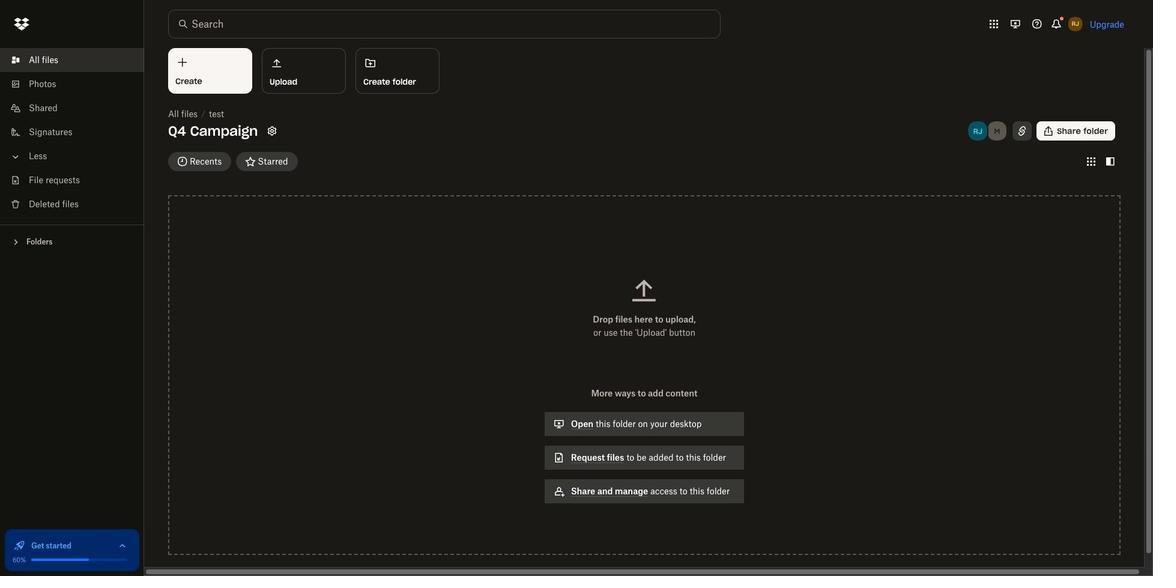 Task type: vqa. For each thing, say whether or not it's contained in the screenshot.
ALL
no



Task type: locate. For each thing, give the bounding box(es) containing it.
list
[[0, 41, 144, 225]]

list item
[[0, 48, 144, 72]]

dropbox image
[[10, 12, 34, 36]]



Task type: describe. For each thing, give the bounding box(es) containing it.
getting started progress progress bar
[[31, 559, 89, 561]]

less image
[[10, 151, 22, 163]]

folder settings image
[[265, 124, 280, 138]]

Search in folder "Dropbox" text field
[[192, 17, 696, 31]]



